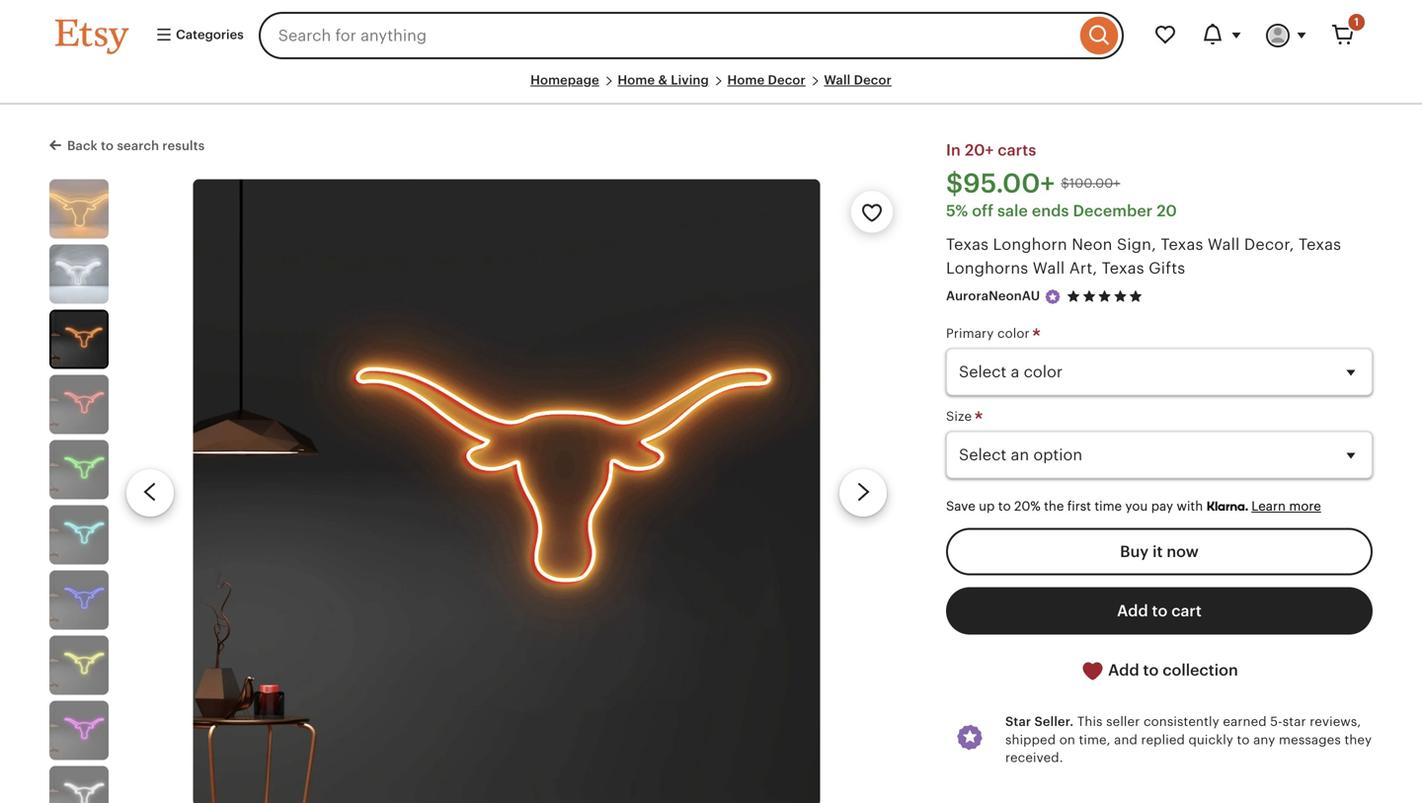 Task type: describe. For each thing, give the bounding box(es) containing it.
this
[[1078, 714, 1103, 729]]

neon
[[1072, 235, 1113, 253]]

home & living link
[[618, 73, 709, 87]]

add to collection
[[1105, 661, 1238, 679]]

star
[[1006, 714, 1031, 729]]

texas longhorn neon sign, texas wall decor, texas longhorns wall art, texas gifts
[[946, 235, 1342, 277]]

home & living
[[618, 73, 709, 87]]

back to search results
[[67, 138, 205, 153]]

add for add to collection
[[1108, 661, 1140, 679]]

replied
[[1141, 732, 1185, 747]]

quickly
[[1189, 732, 1234, 747]]

you
[[1126, 499, 1148, 514]]

time
[[1095, 499, 1122, 514]]

categories
[[173, 27, 244, 42]]

buy it now
[[1120, 543, 1199, 560]]

texas longhorn neon sign texas wall decor texas longhorns image 5 image
[[49, 440, 109, 499]]

on
[[1060, 732, 1076, 747]]

to for back to search results
[[101, 138, 114, 153]]

received.
[[1006, 750, 1064, 765]]

save up to 20% the first time you pay with klarna. learn more
[[946, 499, 1321, 514]]

texas up 'gifts'
[[1161, 235, 1204, 253]]

categories banner
[[20, 0, 1403, 71]]

they
[[1345, 732, 1372, 747]]

add for add to cart
[[1117, 602, 1148, 620]]

none search field inside categories banner
[[259, 12, 1124, 59]]

carts
[[998, 141, 1037, 159]]

menu bar containing homepage
[[55, 71, 1367, 105]]

search
[[117, 138, 159, 153]]

Search for anything text field
[[259, 12, 1076, 59]]

art,
[[1070, 259, 1098, 277]]

and
[[1114, 732, 1138, 747]]

to inside this seller consistently earned 5-star reviews, shipped on time, and replied quickly to any messages they received.
[[1237, 732, 1250, 747]]

consistently
[[1144, 714, 1220, 729]]

texas up longhorns
[[946, 235, 989, 253]]

longhorn
[[993, 235, 1068, 253]]

20+
[[965, 141, 994, 159]]

to for add to cart
[[1152, 602, 1168, 620]]

home decor
[[727, 73, 806, 87]]

5%
[[946, 202, 968, 220]]

earned
[[1223, 714, 1267, 729]]

star seller.
[[1006, 714, 1074, 729]]

first
[[1068, 499, 1091, 514]]

decor,
[[1245, 235, 1295, 253]]

pay
[[1152, 499, 1174, 514]]

back
[[67, 138, 98, 153]]

texas longhorn neon sign texas wall decor texas longhorns image 8 image
[[49, 635, 109, 695]]

results
[[162, 138, 205, 153]]

20
[[1157, 202, 1177, 220]]

seller
[[1106, 714, 1140, 729]]

$95.00+ $100.00+
[[946, 169, 1121, 198]]

&
[[658, 73, 668, 87]]

color
[[998, 326, 1030, 341]]

add to cart
[[1117, 602, 1202, 620]]

wall decor
[[824, 73, 892, 87]]

buy
[[1120, 543, 1149, 560]]

december
[[1073, 202, 1153, 220]]

any
[[1254, 732, 1276, 747]]

gifts
[[1149, 259, 1186, 277]]

homepage link
[[531, 73, 599, 87]]

wall inside 'menu bar'
[[824, 73, 851, 87]]

primary
[[946, 326, 994, 341]]

in 20+ carts
[[946, 141, 1037, 159]]

star
[[1283, 714, 1307, 729]]

1
[[1355, 16, 1359, 28]]

20%
[[1015, 499, 1041, 514]]

1 link
[[1320, 12, 1367, 59]]

texas longhorn neon sign texas wall decor texas longhorns image 7 image
[[49, 570, 109, 630]]



Task type: locate. For each thing, give the bounding box(es) containing it.
add to cart button
[[946, 587, 1373, 634]]

home decor link
[[727, 73, 806, 87]]

2 home from the left
[[727, 73, 765, 87]]

sign,
[[1117, 235, 1157, 253]]

home right living
[[727, 73, 765, 87]]

living
[[671, 73, 709, 87]]

off
[[972, 202, 994, 220]]

to left 'cart'
[[1152, 602, 1168, 620]]

0 vertical spatial wall
[[824, 73, 851, 87]]

to for add to collection
[[1143, 661, 1159, 679]]

time,
[[1079, 732, 1111, 747]]

5% off sale ends december 20
[[946, 202, 1177, 220]]

0 vertical spatial add
[[1117, 602, 1148, 620]]

1 horizontal spatial texas longhorn neon sign texas wall decor texas longhorns image 3 image
[[193, 179, 820, 803]]

size
[[946, 409, 976, 424]]

add up the "seller"
[[1108, 661, 1140, 679]]

home
[[618, 73, 655, 87], [727, 73, 765, 87]]

homepage
[[531, 73, 599, 87]]

add left 'cart'
[[1117, 602, 1148, 620]]

texas longhorn neon sign texas wall decor texas longhorns image 4 image
[[49, 375, 109, 434]]

auroraneonau
[[946, 289, 1040, 303]]

texas longhorn neon sign texas wall decor texas longhorns image 2 image
[[49, 244, 109, 304]]

texas down sign,
[[1102, 259, 1145, 277]]

wall up star_seller icon
[[1033, 259, 1065, 277]]

this seller consistently earned 5-star reviews, shipped on time, and replied quickly to any messages they received.
[[1006, 714, 1372, 765]]

wall
[[824, 73, 851, 87], [1208, 235, 1240, 253], [1033, 259, 1065, 277]]

to
[[101, 138, 114, 153], [998, 499, 1011, 514], [1152, 602, 1168, 620], [1143, 661, 1159, 679], [1237, 732, 1250, 747]]

texas longhorn neon sign texas wall decor texas longhorns image 3 image
[[193, 179, 820, 803], [51, 311, 107, 367]]

to right back
[[101, 138, 114, 153]]

0 horizontal spatial texas longhorn neon sign texas wall decor texas longhorns image 3 image
[[51, 311, 107, 367]]

texas longhorn neon sign texas wall decor texas longhorns image 1 image
[[49, 179, 109, 238]]

None search field
[[259, 12, 1124, 59]]

texas
[[946, 235, 989, 253], [1161, 235, 1204, 253], [1299, 235, 1342, 253], [1102, 259, 1145, 277]]

1 horizontal spatial decor
[[854, 73, 892, 87]]

2 horizontal spatial wall
[[1208, 235, 1240, 253]]

star_seller image
[[1044, 288, 1062, 306]]

1 vertical spatial wall
[[1208, 235, 1240, 253]]

2 decor from the left
[[854, 73, 892, 87]]

shipped
[[1006, 732, 1056, 747]]

texas right decor, at right
[[1299, 235, 1342, 253]]

cart
[[1172, 602, 1202, 620]]

0 horizontal spatial decor
[[768, 73, 806, 87]]

0 horizontal spatial home
[[618, 73, 655, 87]]

texas longhorn neon sign texas wall decor texas longhorns image 6 image
[[49, 505, 109, 564]]

messages
[[1279, 732, 1341, 747]]

the
[[1044, 499, 1064, 514]]

$100.00+
[[1061, 176, 1121, 191]]

buy it now button
[[946, 528, 1373, 575]]

in
[[946, 141, 961, 159]]

to down earned
[[1237, 732, 1250, 747]]

1 horizontal spatial home
[[727, 73, 765, 87]]

wall left decor, at right
[[1208, 235, 1240, 253]]

to left collection
[[1143, 661, 1159, 679]]

texas longhorn neon sign texas wall decor texas longhorns image 9 image
[[49, 701, 109, 760]]

back to search results link
[[49, 135, 205, 155]]

sale
[[998, 202, 1028, 220]]

menu bar
[[55, 71, 1367, 105]]

1 home from the left
[[618, 73, 655, 87]]

1 vertical spatial add
[[1108, 661, 1140, 679]]

learn more button
[[1252, 499, 1321, 514]]

decor
[[768, 73, 806, 87], [854, 73, 892, 87]]

decor for home decor
[[768, 73, 806, 87]]

add
[[1117, 602, 1148, 620], [1108, 661, 1140, 679]]

1 horizontal spatial wall
[[1033, 259, 1065, 277]]

decor for wall decor
[[854, 73, 892, 87]]

now
[[1167, 543, 1199, 560]]

to inside save up to 20% the first time you pay with klarna. learn more
[[998, 499, 1011, 514]]

$95.00+
[[946, 169, 1055, 198]]

to right up
[[998, 499, 1011, 514]]

up
[[979, 499, 995, 514]]

learn
[[1252, 499, 1286, 514]]

it
[[1153, 543, 1163, 560]]

more
[[1289, 499, 1321, 514]]

with
[[1177, 499, 1203, 514]]

wall decor link
[[824, 73, 892, 87]]

1 decor from the left
[[768, 73, 806, 87]]

add to collection button
[[946, 646, 1373, 695]]

2 vertical spatial wall
[[1033, 259, 1065, 277]]

save
[[946, 499, 976, 514]]

reviews,
[[1310, 714, 1362, 729]]

collection
[[1163, 661, 1238, 679]]

longhorns
[[946, 259, 1029, 277]]

ends
[[1032, 202, 1069, 220]]

home for home decor
[[727, 73, 765, 87]]

auroraneonau link
[[946, 289, 1040, 303]]

seller.
[[1035, 714, 1074, 729]]

home left &
[[618, 73, 655, 87]]

wall right the home decor
[[824, 73, 851, 87]]

5-
[[1271, 714, 1283, 729]]

texas longhorn neon sign texas wall decor texas longhorns image 10 image
[[49, 766, 109, 803]]

primary color
[[946, 326, 1034, 341]]

klarna.
[[1207, 499, 1248, 514]]

categories button
[[140, 18, 253, 53]]

home for home & living
[[618, 73, 655, 87]]

0 horizontal spatial wall
[[824, 73, 851, 87]]



Task type: vqa. For each thing, say whether or not it's contained in the screenshot.
'WORLD'S BEST GRANDAD MUG, I LOVE YOU GIFT, GRANDPA MUG, GIFTS FOR GRANDAD, GIFTS FOR HIM, BLUE GRANDCHILD FUNNY MUG GIFT, BIRTHDAY - MG060' image
no



